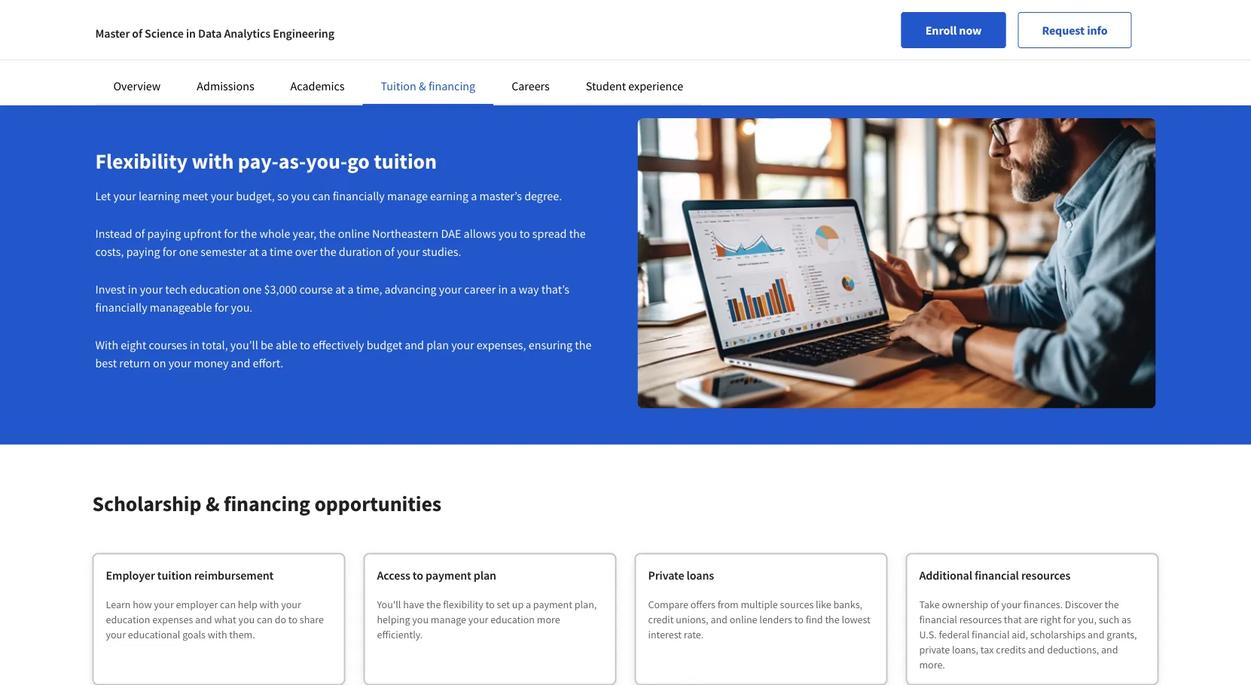 Task type: locate. For each thing, give the bounding box(es) containing it.
1 vertical spatial can
[[220, 598, 236, 612]]

0 horizontal spatial plan
[[427, 338, 449, 353]]

scholarships
[[1031, 628, 1086, 642]]

manage up northeastern
[[387, 188, 428, 203]]

& for tuition
[[419, 78, 426, 93]]

and inside learn how your employer can help with your education expenses and what you can do to share your educational goals with them.
[[195, 613, 212, 627]]

1 vertical spatial payment
[[534, 598, 573, 612]]

financial up "tax"
[[972, 628, 1010, 642]]

expenses
[[152, 613, 193, 627]]

1 horizontal spatial plan
[[474, 569, 497, 584]]

online down from
[[730, 613, 758, 627]]

in left data
[[186, 26, 196, 41]]

with up do
[[260, 598, 279, 612]]

at right "course"
[[336, 282, 346, 297]]

employer
[[176, 598, 218, 612]]

to right do
[[289, 613, 298, 627]]

your up expenses
[[154, 598, 174, 612]]

efficiently.
[[377, 628, 423, 642]]

the down like
[[826, 613, 840, 627]]

and down employer
[[195, 613, 212, 627]]

northeastern
[[372, 226, 439, 241]]

grants,
[[1108, 628, 1138, 642]]

lowest
[[842, 613, 871, 627]]

the inside 'with eight courses in total, you'll be able to effectively budget and plan your expenses, ensuring the best return on your money and effort.'
[[575, 338, 592, 353]]

loans,
[[953, 643, 979, 657]]

0 horizontal spatial resources
[[960, 613, 1003, 627]]

and right the budget
[[405, 338, 424, 353]]

at left 'time'
[[249, 244, 259, 259]]

in left total,
[[190, 338, 199, 353]]

2 vertical spatial can
[[257, 613, 273, 627]]

can left do
[[257, 613, 273, 627]]

tax
[[981, 643, 995, 657]]

financially down invest
[[95, 300, 147, 315]]

1 horizontal spatial manage
[[431, 613, 467, 627]]

2 horizontal spatial can
[[312, 188, 331, 203]]

discover
[[1066, 598, 1103, 612]]

one up "you."
[[243, 282, 262, 297]]

1 vertical spatial manage
[[431, 613, 467, 627]]

the inside you'll have the flexibility to set up a payment plan, helping you manage your education more efficiently.
[[427, 598, 441, 612]]

in
[[186, 26, 196, 41], [128, 282, 138, 297], [499, 282, 508, 297], [190, 338, 199, 353]]

0 vertical spatial at
[[249, 244, 259, 259]]

& right scholarship
[[206, 491, 220, 517]]

you inside instead of paying upfront for the whole year, the online northeastern dae allows you to spread the costs, paying for one semester at a time over the duration of your studies.
[[499, 226, 518, 241]]

a right 'earning'
[[471, 188, 477, 203]]

with down what
[[208, 628, 227, 642]]

0 vertical spatial can
[[312, 188, 331, 203]]

instead of paying upfront for the whole year, the online northeastern dae allows you to spread the costs, paying for one semester at a time over the duration of your studies.
[[95, 226, 586, 259]]

do
[[275, 613, 286, 627]]

scholarship & financing opportunities
[[92, 491, 442, 517]]

scholarship
[[92, 491, 202, 517]]

your down flexibility
[[469, 613, 489, 627]]

financing for tuition
[[429, 78, 476, 93]]

financial up "ownership"
[[975, 569, 1020, 584]]

your up that
[[1002, 598, 1022, 612]]

financing for scholarship
[[224, 491, 311, 517]]

online up duration
[[338, 226, 370, 241]]

1 vertical spatial online
[[730, 613, 758, 627]]

tuition up employer
[[157, 569, 192, 584]]

course
[[300, 282, 333, 297]]

have
[[403, 598, 425, 612]]

0 vertical spatial financial
[[975, 569, 1020, 584]]

financial down 'take'
[[920, 613, 958, 627]]

info
[[1088, 23, 1108, 38]]

learning
[[139, 188, 180, 203]]

online inside compare offers from multiple sources like banks, credit unions, and online lenders to find the lowest interest rate.
[[730, 613, 758, 627]]

0 vertical spatial one
[[179, 244, 198, 259]]

2 horizontal spatial education
[[491, 613, 535, 627]]

1 vertical spatial financing
[[224, 491, 311, 517]]

with up meet at the left top
[[192, 148, 234, 174]]

in right the career
[[499, 282, 508, 297]]

& right tuition
[[419, 78, 426, 93]]

of down northeastern
[[385, 244, 395, 259]]

with eight courses in total, you'll be able to effectively budget and plan your expenses, ensuring the best return on your money and effort.
[[95, 338, 592, 371]]

1 horizontal spatial financing
[[429, 78, 476, 93]]

expenses,
[[477, 338, 527, 353]]

one down upfront
[[179, 244, 198, 259]]

paying right 'costs,'
[[126, 244, 160, 259]]

a left time,
[[348, 282, 354, 297]]

payment up flexibility
[[426, 569, 472, 584]]

1 horizontal spatial one
[[243, 282, 262, 297]]

total,
[[202, 338, 228, 353]]

tuition & financing
[[381, 78, 476, 93]]

0 vertical spatial manage
[[387, 188, 428, 203]]

a right up
[[526, 598, 531, 612]]

1 horizontal spatial tuition
[[374, 148, 437, 174]]

0 horizontal spatial one
[[179, 244, 198, 259]]

0 horizontal spatial financially
[[95, 300, 147, 315]]

at
[[249, 244, 259, 259], [336, 282, 346, 297]]

1 horizontal spatial education
[[190, 282, 240, 297]]

0 vertical spatial financially
[[333, 188, 385, 203]]

resources
[[1022, 569, 1071, 584], [960, 613, 1003, 627]]

manage down flexibility
[[431, 613, 467, 627]]

financially down go
[[333, 188, 385, 203]]

studies.
[[422, 244, 462, 259]]

with
[[192, 148, 234, 174], [260, 598, 279, 612], [208, 628, 227, 642]]

payment
[[426, 569, 472, 584], [534, 598, 573, 612]]

access to payment plan
[[377, 569, 497, 584]]

1 vertical spatial resources
[[960, 613, 1003, 627]]

learn
[[106, 598, 131, 612]]

0 horizontal spatial tuition
[[157, 569, 192, 584]]

more.
[[920, 658, 946, 672]]

manage inside you'll have the flexibility to set up a payment plan, helping you manage your education more efficiently.
[[431, 613, 467, 627]]

your down northeastern
[[397, 244, 420, 259]]

education inside you'll have the flexibility to set up a payment plan, helping you manage your education more efficiently.
[[491, 613, 535, 627]]

resources inside take ownership of your finances. discover the financial resources that are right for you, such as u.s. federal financial aid, scholarships and grants, private loans, tax credits and deductions, and more.
[[960, 613, 1003, 627]]

1 horizontal spatial resources
[[1022, 569, 1071, 584]]

flexibility with pay-as-you-go tuition
[[95, 148, 437, 174]]

the right have
[[427, 598, 441, 612]]

and down from
[[711, 613, 728, 627]]

overview link
[[113, 78, 161, 93]]

plan up flexibility
[[474, 569, 497, 584]]

as
[[1122, 613, 1132, 627]]

the left whole
[[241, 226, 257, 241]]

0 vertical spatial payment
[[426, 569, 472, 584]]

&
[[419, 78, 426, 93], [206, 491, 220, 517]]

whole
[[260, 226, 290, 241]]

education down up
[[491, 613, 535, 627]]

master of science in data analytics engineering
[[95, 26, 335, 41]]

1 horizontal spatial &
[[419, 78, 426, 93]]

0 vertical spatial resources
[[1022, 569, 1071, 584]]

tuition right go
[[374, 148, 437, 174]]

education down learn
[[106, 613, 150, 627]]

you,
[[1078, 613, 1097, 627]]

can down you-
[[312, 188, 331, 203]]

1 vertical spatial &
[[206, 491, 220, 517]]

the right ensuring
[[575, 338, 592, 353]]

0 horizontal spatial online
[[338, 226, 370, 241]]

1 vertical spatial at
[[336, 282, 346, 297]]

student
[[586, 78, 626, 93]]

1 horizontal spatial at
[[336, 282, 346, 297]]

2 vertical spatial financial
[[972, 628, 1010, 642]]

courses
[[149, 338, 187, 353]]

duration
[[339, 244, 382, 259]]

online inside instead of paying upfront for the whole year, the online northeastern dae allows you to spread the costs, paying for one semester at a time over the duration of your studies.
[[338, 226, 370, 241]]

for left you,
[[1064, 613, 1076, 627]]

1 vertical spatial one
[[243, 282, 262, 297]]

1 horizontal spatial online
[[730, 613, 758, 627]]

0 vertical spatial plan
[[427, 338, 449, 353]]

0 horizontal spatial financing
[[224, 491, 311, 517]]

online
[[338, 226, 370, 241], [730, 613, 758, 627]]

take
[[920, 598, 940, 612]]

1 vertical spatial financially
[[95, 300, 147, 315]]

deductions,
[[1048, 643, 1100, 657]]

spread
[[533, 226, 567, 241]]

admissions link
[[197, 78, 254, 93]]

0 horizontal spatial education
[[106, 613, 150, 627]]

invest
[[95, 282, 126, 297]]

careers
[[512, 78, 550, 93]]

0 vertical spatial tuition
[[374, 148, 437, 174]]

education up "you."
[[190, 282, 240, 297]]

tuition & financing link
[[381, 78, 476, 93]]

you'll
[[231, 338, 258, 353]]

plan right the budget
[[427, 338, 449, 353]]

one
[[179, 244, 198, 259], [243, 282, 262, 297]]

advancing
[[385, 282, 437, 297]]

paying down learning
[[147, 226, 181, 241]]

one inside invest in your tech education one $3,000 course at a time, advancing your career in a way that's financially manageable for you.
[[243, 282, 262, 297]]

0 horizontal spatial payment
[[426, 569, 472, 584]]

to left set
[[486, 598, 495, 612]]

allows
[[464, 226, 496, 241]]

student experience link
[[586, 78, 684, 93]]

to down sources
[[795, 613, 804, 627]]

enroll now button
[[902, 12, 1007, 48]]

you inside you'll have the flexibility to set up a payment plan, helping you manage your education more efficiently.
[[413, 613, 429, 627]]

0 vertical spatial online
[[338, 226, 370, 241]]

careers link
[[512, 78, 550, 93]]

you right allows
[[499, 226, 518, 241]]

so
[[277, 188, 289, 203]]

budget,
[[236, 188, 275, 203]]

upfront
[[184, 226, 222, 241]]

you down have
[[413, 613, 429, 627]]

0 vertical spatial paying
[[147, 226, 181, 241]]

0 horizontal spatial at
[[249, 244, 259, 259]]

to left spread
[[520, 226, 530, 241]]

that
[[1005, 613, 1023, 627]]

offers
[[691, 598, 716, 612]]

can up what
[[220, 598, 236, 612]]

financially
[[333, 188, 385, 203], [95, 300, 147, 315]]

the up such
[[1105, 598, 1120, 612]]

for left "you."
[[215, 300, 229, 315]]

eight
[[121, 338, 147, 353]]

ownership
[[943, 598, 989, 612]]

1 vertical spatial financial
[[920, 613, 958, 627]]

your left tech
[[140, 282, 163, 297]]

a inside you'll have the flexibility to set up a payment plan, helping you manage your education more efficiently.
[[526, 598, 531, 612]]

the inside compare offers from multiple sources like banks, credit unions, and online lenders to find the lowest interest rate.
[[826, 613, 840, 627]]

0 horizontal spatial &
[[206, 491, 220, 517]]

the
[[241, 226, 257, 241], [319, 226, 336, 241], [570, 226, 586, 241], [320, 244, 337, 259], [575, 338, 592, 353], [427, 598, 441, 612], [1105, 598, 1120, 612], [826, 613, 840, 627]]

2 vertical spatial with
[[208, 628, 227, 642]]

of
[[132, 26, 142, 41], [135, 226, 145, 241], [385, 244, 395, 259], [991, 598, 1000, 612]]

resources down "ownership"
[[960, 613, 1003, 627]]

the right over
[[320, 244, 337, 259]]

in right invest
[[128, 282, 138, 297]]

1 horizontal spatial payment
[[534, 598, 573, 612]]

them.
[[229, 628, 255, 642]]

loans
[[687, 569, 715, 584]]

payment up more
[[534, 598, 573, 612]]

0 vertical spatial financing
[[429, 78, 476, 93]]

find
[[806, 613, 824, 627]]

resources up the finances.
[[1022, 569, 1071, 584]]

manageable
[[150, 300, 212, 315]]

you inside learn how your employer can help with your education expenses and what you can do to share your educational goals with them.
[[239, 613, 255, 627]]

and down you,
[[1088, 628, 1105, 642]]

as-
[[279, 148, 306, 174]]

request
[[1043, 23, 1085, 38]]

for
[[224, 226, 238, 241], [163, 244, 177, 259], [215, 300, 229, 315], [1064, 613, 1076, 627]]

0 vertical spatial &
[[419, 78, 426, 93]]

you down help
[[239, 613, 255, 627]]

of right master
[[132, 26, 142, 41]]

and down you'll
[[231, 356, 250, 371]]

to right able
[[300, 338, 310, 353]]

to inside 'with eight courses in total, you'll be able to effectively budget and plan your expenses, ensuring the best return on your money and effort.'
[[300, 338, 310, 353]]

of down additional financial resources
[[991, 598, 1000, 612]]

education inside learn how your employer can help with your education expenses and what you can do to share your educational goals with them.
[[106, 613, 150, 627]]

year,
[[293, 226, 317, 241]]

to inside you'll have the flexibility to set up a payment plan, helping you manage your education more efficiently.
[[486, 598, 495, 612]]

a left 'time'
[[261, 244, 268, 259]]

return
[[119, 356, 151, 371]]

0 horizontal spatial can
[[220, 598, 236, 612]]

pay-
[[238, 148, 279, 174]]

to inside compare offers from multiple sources like banks, credit unions, and online lenders to find the lowest interest rate.
[[795, 613, 804, 627]]

you.
[[231, 300, 253, 315]]

1 vertical spatial with
[[260, 598, 279, 612]]

semester
[[201, 244, 247, 259]]



Task type: describe. For each thing, give the bounding box(es) containing it.
credits
[[997, 643, 1027, 657]]

additional financial resources
[[920, 569, 1071, 584]]

for inside take ownership of your finances. discover the financial resources that are right for you, such as u.s. federal financial aid, scholarships and grants, private loans, tax credits and deductions, and more.
[[1064, 613, 1076, 627]]

and down aid, at bottom right
[[1029, 643, 1046, 657]]

your right meet at the left top
[[211, 188, 234, 203]]

earning
[[430, 188, 469, 203]]

1 horizontal spatial can
[[257, 613, 273, 627]]

private
[[649, 569, 685, 584]]

the right spread
[[570, 226, 586, 241]]

plan inside 'with eight courses in total, you'll be able to effectively budget and plan your expenses, ensuring the best return on your money and effort.'
[[427, 338, 449, 353]]

education inside invest in your tech education one $3,000 course at a time, advancing your career in a way that's financially manageable for you.
[[190, 282, 240, 297]]

enroll
[[926, 23, 957, 38]]

your left the career
[[439, 282, 462, 297]]

at inside invest in your tech education one $3,000 course at a time, advancing your career in a way that's financially manageable for you.
[[336, 282, 346, 297]]

0 horizontal spatial manage
[[387, 188, 428, 203]]

that's
[[542, 282, 570, 297]]

costs,
[[95, 244, 124, 259]]

learn how your employer can help with your education expenses and what you can do to share your educational goals with them.
[[106, 598, 324, 642]]

1 vertical spatial paying
[[126, 244, 160, 259]]

one inside instead of paying upfront for the whole year, the online northeastern dae allows you to spread the costs, paying for one semester at a time over the duration of your studies.
[[179, 244, 198, 259]]

more
[[537, 613, 561, 627]]

from
[[718, 598, 739, 612]]

master
[[95, 26, 130, 41]]

federal
[[940, 628, 970, 642]]

of right instead
[[135, 226, 145, 241]]

career
[[465, 282, 496, 297]]

your inside you'll have the flexibility to set up a payment plan, helping you manage your education more efficiently.
[[469, 613, 489, 627]]

of inside take ownership of your finances. discover the financial resources that are right for you, such as u.s. federal financial aid, scholarships and grants, private loans, tax credits and deductions, and more.
[[991, 598, 1000, 612]]

ensuring
[[529, 338, 573, 353]]

your inside instead of paying upfront for the whole year, the online northeastern dae allows you to spread the costs, paying for one semester at a time over the duration of your studies.
[[397, 244, 420, 259]]

for up tech
[[163, 244, 177, 259]]

on
[[153, 356, 166, 371]]

request info
[[1043, 23, 1108, 38]]

your inside take ownership of your finances. discover the financial resources that are right for you, such as u.s. federal financial aid, scholarships and grants, private loans, tax credits and deductions, and more.
[[1002, 598, 1022, 612]]

access
[[377, 569, 411, 584]]

time,
[[356, 282, 382, 297]]

you'll
[[377, 598, 401, 612]]

to inside learn how your employer can help with your education expenses and what you can do to share your educational goals with them.
[[289, 613, 298, 627]]

additional
[[920, 569, 973, 584]]

your up do
[[281, 598, 301, 612]]

u.s.
[[920, 628, 937, 642]]

invest in your tech education one $3,000 course at a time, advancing your career in a way that's financially manageable for you.
[[95, 282, 570, 315]]

go
[[347, 148, 370, 174]]

now
[[960, 23, 982, 38]]

for inside invest in your tech education one $3,000 course at a time, advancing your career in a way that's financially manageable for you.
[[215, 300, 229, 315]]

you-
[[306, 148, 347, 174]]

1 vertical spatial tuition
[[157, 569, 192, 584]]

academics
[[291, 78, 345, 93]]

0 vertical spatial with
[[192, 148, 234, 174]]

finances.
[[1024, 598, 1064, 612]]

multiple
[[741, 598, 778, 612]]

be
[[261, 338, 273, 353]]

let
[[95, 188, 111, 203]]

to inside instead of paying upfront for the whole year, the online northeastern dae allows you to spread the costs, paying for one semester at a time over the duration of your studies.
[[520, 226, 530, 241]]

your down learn
[[106, 628, 126, 642]]

in inside 'with eight courses in total, you'll be able to effectively budget and plan your expenses, ensuring the best return on your money and effort.'
[[190, 338, 199, 353]]

experience
[[629, 78, 684, 93]]

how
[[133, 598, 152, 612]]

the inside take ownership of your finances. discover the financial resources that are right for you, such as u.s. federal financial aid, scholarships and grants, private loans, tax credits and deductions, and more.
[[1105, 598, 1120, 612]]

up
[[512, 598, 524, 612]]

analytics
[[224, 26, 271, 41]]

& for scholarship
[[206, 491, 220, 517]]

employer
[[106, 569, 155, 584]]

a left way
[[511, 282, 517, 297]]

best
[[95, 356, 117, 371]]

interest
[[649, 628, 682, 642]]

enroll now
[[926, 23, 982, 38]]

lenders
[[760, 613, 793, 627]]

science
[[145, 26, 184, 41]]

your left expenses,
[[452, 338, 474, 353]]

degree.
[[525, 188, 562, 203]]

your right on
[[169, 356, 191, 371]]

let your learning meet your budget, so you can financially manage earning a master's degree.
[[95, 188, 562, 203]]

a inside instead of paying upfront for the whole year, the online northeastern dae allows you to spread the costs, paying for one semester at a time over the duration of your studies.
[[261, 244, 268, 259]]

1 vertical spatial plan
[[474, 569, 497, 584]]

to right access
[[413, 569, 424, 584]]

$3,000
[[264, 282, 297, 297]]

budget
[[367, 338, 403, 353]]

with
[[95, 338, 118, 353]]

educational
[[128, 628, 180, 642]]

compare offers from multiple sources like banks, credit unions, and online lenders to find the lowest interest rate.
[[649, 598, 871, 642]]

instead
[[95, 226, 132, 241]]

financially inside invest in your tech education one $3,000 course at a time, advancing your career in a way that's financially manageable for you.
[[95, 300, 147, 315]]

the right year,
[[319, 226, 336, 241]]

1 horizontal spatial financially
[[333, 188, 385, 203]]

goals
[[183, 628, 206, 642]]

and inside compare offers from multiple sources like banks, credit unions, and online lenders to find the lowest interest rate.
[[711, 613, 728, 627]]

banks,
[[834, 598, 863, 612]]

unions,
[[676, 613, 709, 627]]

and down grants,
[[1102, 643, 1119, 657]]

you'll have the flexibility to set up a payment plan, helping you manage your education more efficiently.
[[377, 598, 597, 642]]

for up semester
[[224, 226, 238, 241]]

money
[[194, 356, 229, 371]]

able
[[276, 338, 298, 353]]

what
[[214, 613, 236, 627]]

you right so
[[291, 188, 310, 203]]

opportunities
[[315, 491, 442, 517]]

dae
[[441, 226, 462, 241]]

such
[[1100, 613, 1120, 627]]

your right let
[[113, 188, 136, 203]]

tuition
[[381, 78, 417, 93]]

payment inside you'll have the flexibility to set up a payment plan, helping you manage your education more efficiently.
[[534, 598, 573, 612]]

plan,
[[575, 598, 597, 612]]

aid,
[[1012, 628, 1029, 642]]

data
[[198, 26, 222, 41]]

employer tuition reimbursement
[[106, 569, 274, 584]]

time
[[270, 244, 293, 259]]

master's
[[480, 188, 522, 203]]

help
[[238, 598, 258, 612]]

meet
[[182, 188, 208, 203]]

helping
[[377, 613, 410, 627]]

take ownership of your finances. discover the financial resources that are right for you, such as u.s. federal financial aid, scholarships and grants, private loans, tax credits and deductions, and more.
[[920, 598, 1138, 672]]

at inside instead of paying upfront for the whole year, the online northeastern dae allows you to spread the costs, paying for one semester at a time over the duration of your studies.
[[249, 244, 259, 259]]

like
[[816, 598, 832, 612]]

overview
[[113, 78, 161, 93]]

flexibility
[[443, 598, 484, 612]]



Task type: vqa. For each thing, say whether or not it's contained in the screenshot.
"every" at right bottom
no



